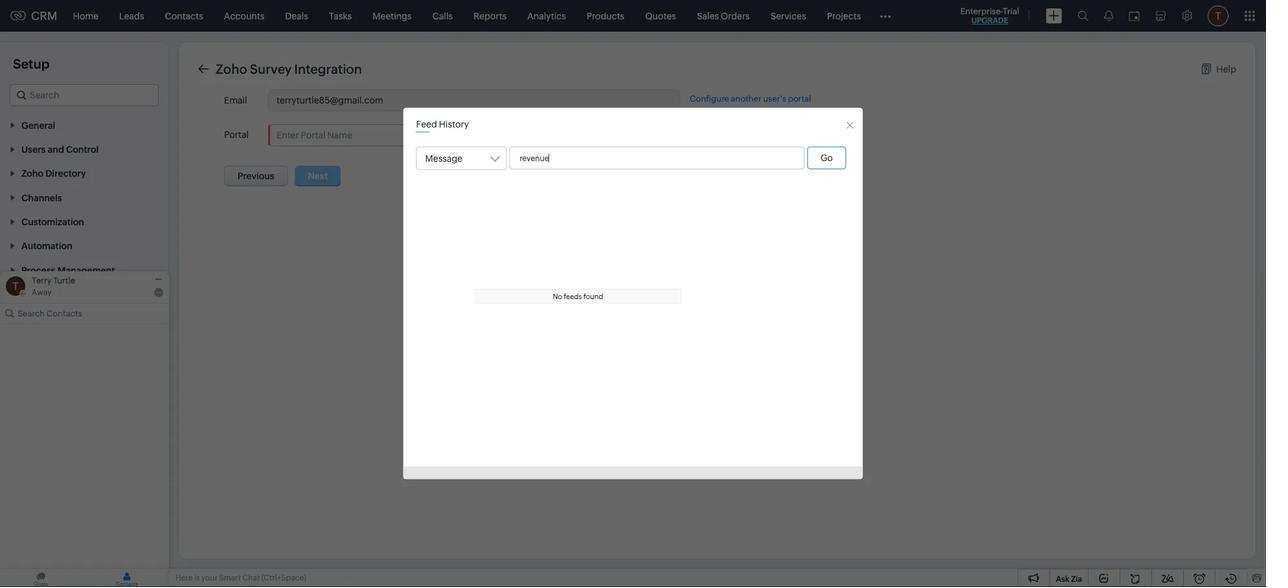 Task type: vqa. For each thing, say whether or not it's contained in the screenshot.
Carissa
no



Task type: locate. For each thing, give the bounding box(es) containing it.
None button
[[807, 147, 846, 169]]

chat
[[242, 574, 260, 583]]

services link
[[760, 0, 817, 31]]

accounts
[[224, 11, 264, 21]]

analytics
[[527, 11, 566, 21]]

search image
[[1078, 10, 1089, 21]]

create menu element
[[1038, 0, 1070, 31]]

smart
[[219, 574, 241, 583]]

sales orders
[[697, 11, 750, 21]]

products link
[[576, 0, 635, 31]]

Search Contacts text field
[[17, 304, 153, 324]]

Enter email address text field
[[269, 90, 679, 111]]

quotes
[[645, 11, 676, 21]]

feed history
[[416, 119, 469, 129]]

reports link
[[463, 0, 517, 31]]

chats image
[[0, 569, 82, 587]]

signals image
[[1104, 10, 1113, 21]]

here
[[176, 574, 193, 583]]

tasks
[[329, 11, 352, 21]]

quotes link
[[635, 0, 686, 31]]

upgrade
[[971, 16, 1008, 25]]

is
[[194, 574, 200, 583]]

terry
[[32, 276, 52, 286]]

email
[[224, 95, 247, 106]]

deals
[[285, 11, 308, 21]]

projects link
[[817, 0, 871, 31]]

history
[[439, 119, 469, 129]]

enterprise-trial upgrade
[[960, 6, 1019, 25]]

signals element
[[1096, 0, 1121, 32]]

reports
[[474, 11, 507, 21]]

tasks link
[[319, 0, 362, 31]]

zia
[[1071, 575, 1082, 583]]

terry turtle
[[32, 276, 75, 286]]

previous
[[238, 171, 274, 181]]

search element
[[1070, 0, 1096, 32]]

found
[[583, 292, 603, 300]]

marketplace button
[[0, 306, 168, 330]]

profile image
[[1208, 6, 1229, 26]]

crm
[[31, 9, 57, 23]]

projects
[[827, 11, 861, 21]]

help
[[1216, 64, 1236, 74]]

portal
[[788, 94, 811, 104]]

cpq region
[[0, 488, 168, 552]]

Search text field
[[509, 147, 805, 169]]

no feeds found
[[553, 292, 603, 300]]

contacts
[[165, 11, 203, 21]]

feed
[[416, 119, 437, 129]]

orders
[[721, 11, 750, 21]]



Task type: describe. For each thing, give the bounding box(es) containing it.
contacts image
[[86, 569, 168, 587]]

products
[[587, 11, 624, 21]]

trial
[[1003, 6, 1019, 16]]

home
[[73, 11, 99, 21]]

(ctrl+space)
[[261, 574, 306, 583]]

sales orders link
[[686, 0, 760, 31]]

calendar image
[[1129, 11, 1140, 21]]

deals link
[[275, 0, 319, 31]]

portal
[[224, 130, 249, 140]]

leads
[[119, 11, 144, 21]]

here is your smart chat (ctrl+space)
[[176, 574, 306, 583]]

away
[[32, 288, 51, 297]]

setup
[[13, 56, 50, 71]]

marketplace region
[[0, 330, 168, 416]]

survey
[[250, 62, 292, 76]]

ask zia
[[1056, 575, 1082, 583]]

no
[[553, 292, 562, 300]]

another
[[731, 94, 761, 104]]

user's
[[763, 94, 786, 104]]

configure
[[690, 94, 729, 104]]

previous button
[[224, 166, 288, 187]]

integration
[[294, 62, 362, 76]]

create menu image
[[1046, 8, 1062, 24]]

leads link
[[109, 0, 155, 31]]

turtle
[[53, 276, 75, 286]]

zoho
[[216, 62, 247, 76]]

enterprise-
[[960, 6, 1003, 16]]

calls link
[[422, 0, 463, 31]]

calls
[[432, 11, 453, 21]]

feeds
[[564, 292, 582, 300]]

analytics link
[[517, 0, 576, 31]]

configure another user's portal
[[690, 94, 811, 104]]

profile element
[[1200, 0, 1236, 31]]

services
[[770, 11, 806, 21]]

ask
[[1056, 575, 1069, 583]]

accounts link
[[214, 0, 275, 31]]

meetings link
[[362, 0, 422, 31]]

message
[[425, 153, 463, 164]]

your
[[201, 574, 218, 583]]

contacts link
[[155, 0, 214, 31]]

crm link
[[10, 9, 57, 23]]

Enter Portal Name text field
[[269, 125, 679, 146]]

home link
[[63, 0, 109, 31]]

sales
[[697, 11, 719, 21]]

marketplace
[[21, 313, 75, 324]]

meetings
[[373, 11, 412, 21]]

zoho survey integration
[[216, 62, 362, 76]]



